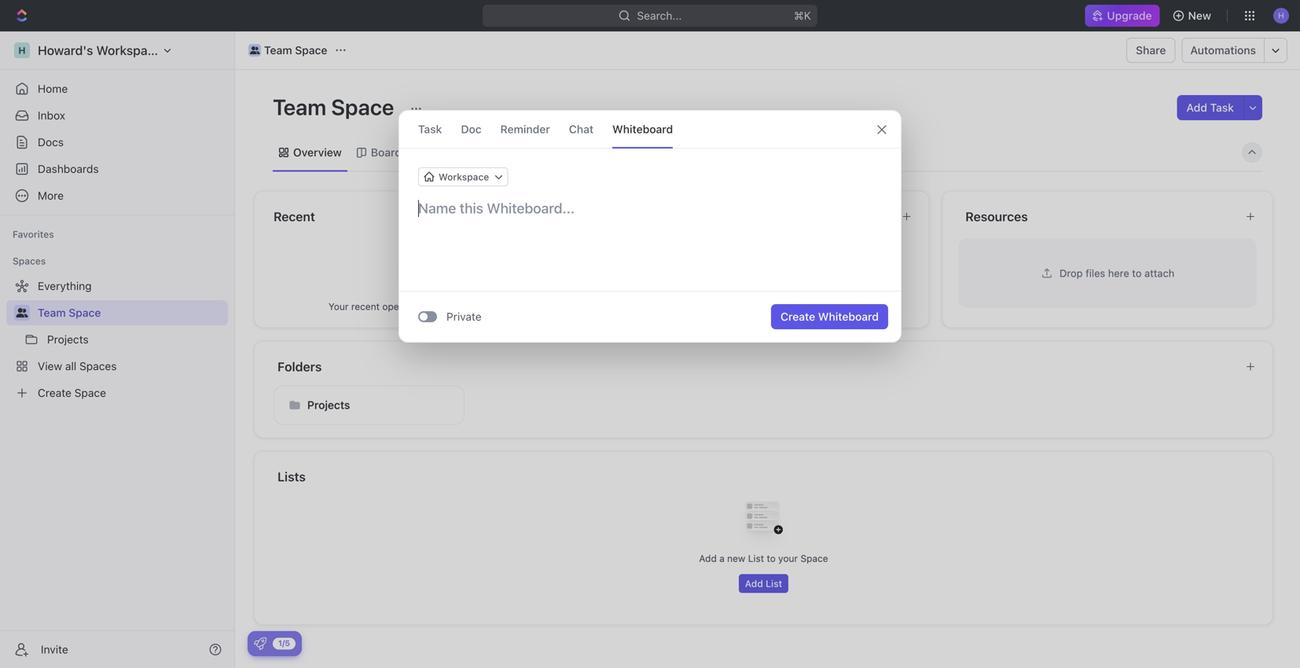 Task type: vqa. For each thing, say whether or not it's contained in the screenshot.
"Add List" button
yes



Task type: locate. For each thing, give the bounding box(es) containing it.
add down automations button
[[1187, 101, 1208, 114]]

1 vertical spatial user group image
[[16, 308, 28, 318]]

1 vertical spatial add
[[699, 553, 717, 564]]

1 horizontal spatial team space link
[[245, 41, 331, 60]]

2 vertical spatial add
[[745, 578, 763, 589]]

1 vertical spatial list
[[748, 553, 764, 564]]

share button
[[1127, 38, 1176, 63]]

home
[[38, 82, 68, 95]]

add inside add list button
[[745, 578, 763, 589]]

0 horizontal spatial task
[[418, 123, 442, 136]]

projects
[[307, 399, 350, 412]]

1 vertical spatial docs
[[769, 301, 791, 312]]

user group image inside team space tree
[[16, 308, 28, 318]]

⌘k
[[794, 9, 811, 22]]

dialog containing task
[[399, 110, 902, 343]]

new button
[[1167, 3, 1221, 28]]

0 horizontal spatial whiteboard
[[613, 123, 673, 136]]

1 horizontal spatial docs
[[769, 301, 791, 312]]

lists button
[[277, 467, 1255, 486]]

0 vertical spatial docs
[[38, 136, 64, 149]]

1 vertical spatial to
[[794, 301, 803, 312]]

spaces
[[13, 256, 46, 267]]

0 horizontal spatial list
[[431, 146, 450, 159]]

drop
[[1060, 267, 1083, 279]]

add down add a new list to your space
[[745, 578, 763, 589]]

your
[[779, 553, 798, 564]]

0 vertical spatial task
[[1211, 101, 1234, 114]]

folders
[[278, 359, 322, 374]]

attach
[[1145, 267, 1175, 279]]

upgrade
[[1107, 9, 1152, 22]]

team space
[[264, 44, 327, 57], [273, 94, 399, 120], [38, 306, 101, 319]]

your recent opened items will show here.
[[329, 301, 511, 312]]

dialog
[[399, 110, 902, 343]]

team space link inside team space tree
[[38, 300, 225, 326]]

whiteboard up table
[[613, 123, 673, 136]]

workspace
[[439, 171, 489, 182]]

space
[[295, 44, 327, 57], [331, 94, 394, 120], [69, 306, 101, 319], [801, 553, 828, 564]]

team space link
[[245, 41, 331, 60], [38, 300, 225, 326]]

workspace button
[[418, 167, 508, 186]]

gantt
[[555, 146, 584, 159]]

1 horizontal spatial add
[[745, 578, 763, 589]]

whiteboard right 'create'
[[818, 310, 879, 323]]

task
[[1211, 101, 1234, 114], [418, 123, 442, 136]]

0 vertical spatial to
[[1132, 267, 1142, 279]]

add
[[1187, 101, 1208, 114], [699, 553, 717, 564], [745, 578, 763, 589]]

resources
[[966, 209, 1028, 224]]

list inside list link
[[431, 146, 450, 159]]

board
[[371, 146, 402, 159]]

1 horizontal spatial list
[[748, 553, 764, 564]]

docs down inbox
[[38, 136, 64, 149]]

1 vertical spatial task
[[418, 123, 442, 136]]

2 horizontal spatial add
[[1187, 101, 1208, 114]]

add for add task
[[1187, 101, 1208, 114]]

table link
[[610, 142, 641, 164]]

0 vertical spatial user group image
[[250, 46, 260, 54]]

2 vertical spatial team
[[38, 306, 66, 319]]

dashboards link
[[6, 156, 228, 182]]

folders button
[[277, 357, 1233, 376]]

here.
[[488, 301, 511, 312]]

list
[[431, 146, 450, 159], [748, 553, 764, 564], [766, 578, 783, 589]]

new
[[1189, 9, 1212, 22]]

add list
[[745, 578, 783, 589]]

0 horizontal spatial to
[[767, 553, 776, 564]]

team space inside team space tree
[[38, 306, 101, 319]]

task up list link
[[418, 123, 442, 136]]

0 horizontal spatial user group image
[[16, 308, 28, 318]]

2 vertical spatial list
[[766, 578, 783, 589]]

favorites button
[[6, 225, 60, 244]]

0 horizontal spatial add
[[699, 553, 717, 564]]

to left your
[[767, 553, 776, 564]]

user group image
[[250, 46, 260, 54], [16, 308, 28, 318]]

items
[[418, 301, 443, 312]]

to
[[1132, 267, 1142, 279], [794, 301, 803, 312], [767, 553, 776, 564]]

add left a
[[699, 553, 717, 564]]

0 vertical spatial add
[[1187, 101, 1208, 114]]

private
[[447, 310, 482, 323]]

1 horizontal spatial to
[[794, 301, 803, 312]]

a
[[720, 553, 725, 564]]

inbox
[[38, 109, 65, 122]]

0 vertical spatial team space link
[[245, 41, 331, 60]]

opened
[[382, 301, 416, 312]]

2 vertical spatial team space
[[38, 306, 101, 319]]

user group image inside "team space" link
[[250, 46, 260, 54]]

task inside dialog
[[418, 123, 442, 136]]

Name this Whiteboard... field
[[399, 199, 901, 218]]

favorites
[[13, 229, 54, 240]]

list down add a new list to your space
[[766, 578, 783, 589]]

0 vertical spatial list
[[431, 146, 450, 159]]

2 vertical spatial to
[[767, 553, 776, 564]]

task button
[[418, 111, 442, 148]]

list up workspace button
[[431, 146, 450, 159]]

1 vertical spatial team space link
[[38, 300, 225, 326]]

docs right any
[[769, 301, 791, 312]]

1 horizontal spatial whiteboard
[[818, 310, 879, 323]]

to left this
[[794, 301, 803, 312]]

reminder
[[501, 123, 550, 136]]

add inside add task button
[[1187, 101, 1208, 114]]

1 horizontal spatial task
[[1211, 101, 1234, 114]]

team
[[264, 44, 292, 57], [273, 94, 327, 120], [38, 306, 66, 319]]

sidebar navigation
[[0, 31, 235, 668]]

list link
[[428, 142, 450, 164]]

create whiteboard
[[781, 310, 879, 323]]

team space tree
[[6, 274, 228, 406]]

2 horizontal spatial list
[[766, 578, 783, 589]]

1 vertical spatial team space
[[273, 94, 399, 120]]

1 vertical spatial team
[[273, 94, 327, 120]]

task down automations button
[[1211, 101, 1234, 114]]

create
[[781, 310, 816, 323]]

recent
[[274, 209, 315, 224]]

add a new list to your space
[[699, 553, 828, 564]]

0 vertical spatial team
[[264, 44, 292, 57]]

doc button
[[461, 111, 482, 148]]

upgrade link
[[1085, 5, 1160, 27]]

0 horizontal spatial docs
[[38, 136, 64, 149]]

list right new
[[748, 553, 764, 564]]

to right "here"
[[1132, 267, 1142, 279]]

whiteboard inside create whiteboard button
[[818, 310, 879, 323]]

search...
[[637, 9, 682, 22]]

whiteboard
[[613, 123, 673, 136], [818, 310, 879, 323]]

automations
[[1191, 44, 1256, 57]]

add task
[[1187, 101, 1234, 114]]

1 horizontal spatial user group image
[[250, 46, 260, 54]]

docs
[[38, 136, 64, 149], [769, 301, 791, 312]]

workspace button
[[418, 167, 508, 186]]

no lists icon. image
[[732, 489, 795, 552]]

0 horizontal spatial team space link
[[38, 300, 225, 326]]

add for add list
[[745, 578, 763, 589]]

will
[[445, 301, 460, 312]]

1 vertical spatial whiteboard
[[818, 310, 879, 323]]



Task type: describe. For each thing, give the bounding box(es) containing it.
automations button
[[1183, 39, 1264, 62]]

your
[[329, 301, 349, 312]]

resources button
[[965, 207, 1233, 226]]

any
[[750, 301, 766, 312]]

whiteboard button
[[613, 111, 673, 148]]

inbox link
[[6, 103, 228, 128]]

lists
[[278, 469, 306, 484]]

added
[[720, 301, 748, 312]]

reminder button
[[501, 111, 550, 148]]

files
[[1086, 267, 1106, 279]]

new
[[727, 553, 746, 564]]

0 vertical spatial team space
[[264, 44, 327, 57]]

board link
[[368, 142, 402, 164]]

calendar link
[[476, 142, 526, 164]]

drop files here to attach
[[1060, 267, 1175, 279]]

here
[[1108, 267, 1130, 279]]

haven't
[[684, 301, 717, 312]]

no most used docs image
[[732, 237, 795, 300]]

docs inside sidebar navigation
[[38, 136, 64, 149]]

recent
[[351, 301, 380, 312]]

chat
[[569, 123, 594, 136]]

home link
[[6, 76, 228, 101]]

2 horizontal spatial to
[[1132, 267, 1142, 279]]

create whiteboard button
[[771, 304, 888, 329]]

list inside add list button
[[766, 578, 783, 589]]

chat button
[[569, 111, 594, 148]]

gantt link
[[552, 142, 584, 164]]

1/5
[[278, 639, 290, 648]]

table
[[613, 146, 641, 159]]

overview link
[[290, 142, 342, 164]]

you haven't added any docs to this location.
[[665, 301, 862, 312]]

add for add a new list to your space
[[699, 553, 717, 564]]

you
[[665, 301, 682, 312]]

dashboards
[[38, 162, 99, 175]]

space inside tree
[[69, 306, 101, 319]]

onboarding checklist button image
[[254, 638, 267, 650]]

onboarding checklist button element
[[254, 638, 267, 650]]

show
[[462, 301, 486, 312]]

location.
[[824, 301, 862, 312]]

share
[[1136, 44, 1166, 57]]

team inside tree
[[38, 306, 66, 319]]

doc
[[461, 123, 482, 136]]

projects button
[[274, 386, 465, 425]]

no recent items image
[[388, 237, 451, 300]]

overview
[[293, 146, 342, 159]]

this
[[805, 301, 822, 312]]

invite
[[41, 643, 68, 656]]

add task button
[[1177, 95, 1244, 120]]

0 vertical spatial whiteboard
[[613, 123, 673, 136]]

calendar
[[479, 146, 526, 159]]

docs link
[[6, 130, 228, 155]]

add list button
[[739, 574, 789, 593]]

task inside button
[[1211, 101, 1234, 114]]



